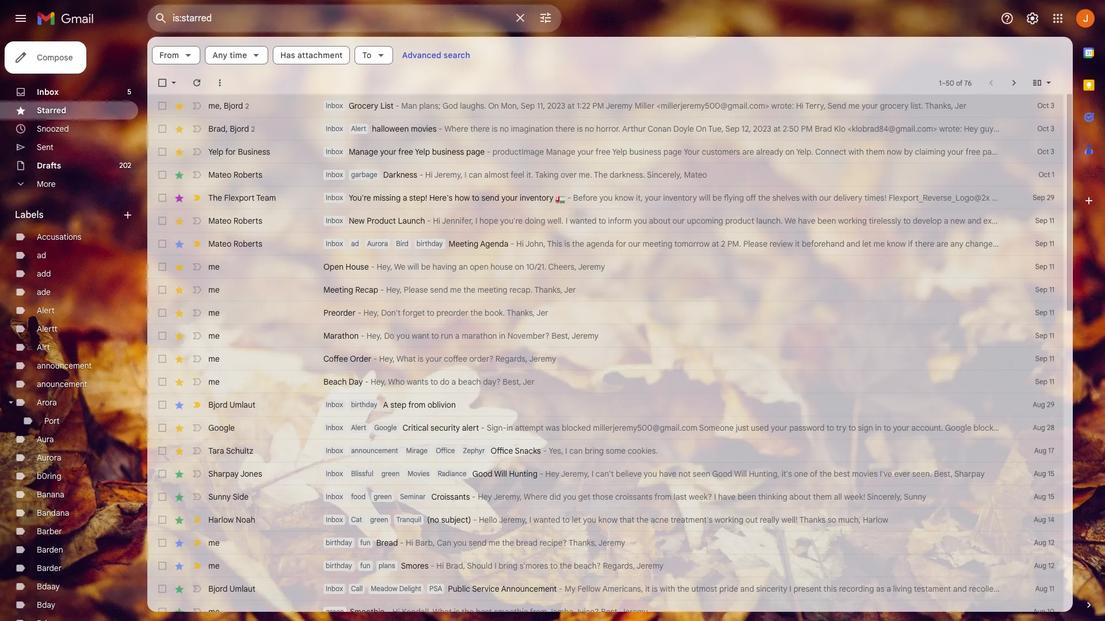 Task type: describe. For each thing, give the bounding box(es) containing it.
0 horizontal spatial will
[[408, 262, 419, 272]]

to left the begin
[[1071, 193, 1078, 203]]

aug for hi kendall, what is the best smoothie from jamba juice? best, jeremy
[[1033, 608, 1046, 617]]

2 vertical spatial know
[[598, 515, 618, 526]]

used
[[751, 423, 769, 433]]

0 vertical spatial know
[[615, 193, 634, 203]]

jeremy down agenda
[[578, 262, 605, 272]]

i left can't
[[592, 469, 594, 480]]

testament
[[914, 584, 951, 595]]

snacks
[[515, 446, 541, 457]]

aug for my fellow americans, it is with the utmost pride and sincerity i present this recording as a living testament and recollection of history in the making d
[[1035, 585, 1048, 594]]

was
[[546, 423, 560, 433]]

12,
[[742, 124, 751, 134]]

1 vertical spatial been
[[738, 492, 756, 503]]

public service announcement - my fellow americans, it is with the utmost pride and sincerity i present this recording as a living testament and recollection of history in the making d
[[448, 584, 1105, 595]]

want
[[412, 331, 429, 341]]

you right believe
[[644, 469, 657, 480]]

1 vertical spatial send
[[430, 285, 448, 295]]

0 horizontal spatial that
[[620, 515, 635, 526]]

0 vertical spatial please
[[743, 239, 768, 249]]

support image
[[1001, 12, 1014, 25]]

step!
[[409, 193, 427, 203]]

inbox inside inbox new product launch - hi jennifer, i hope you're doing well. i wanted to inform you about our upcoming product launch. we have been working tirelessly to develop a new and exciting product that i think you w
[[326, 216, 343, 225]]

1 horizontal spatial on
[[696, 124, 707, 134]]

0 vertical spatial wanted
[[570, 216, 597, 226]]

1 sep 11 from the top
[[1036, 216, 1055, 225]]

ad inside row
[[351, 239, 359, 248]]

week!
[[844, 492, 865, 503]]

from
[[159, 50, 179, 60]]

announcement inside "labels" navigation
[[37, 361, 92, 371]]

0 vertical spatial working
[[838, 216, 867, 226]]

2 horizontal spatial at
[[774, 124, 781, 134]]

hi left terry,
[[796, 101, 804, 111]]

1 vertical spatial working
[[715, 515, 744, 526]]

- left "hello"
[[473, 515, 477, 526]]

13 row from the top
[[147, 371, 1064, 394]]

your down halloween
[[380, 147, 396, 157]]

11 for open house - hey, we will be having an open house on 10/21. cheers, jeremy
[[1049, 263, 1055, 271]]

1 vertical spatial know
[[887, 239, 906, 249]]

at for jeremy
[[568, 101, 575, 111]]

row containing tara schultz
[[147, 440, 1064, 463]]

to left inform
[[599, 216, 606, 226]]

ever
[[894, 469, 910, 480]]

0 vertical spatial have
[[798, 216, 816, 226]]

by
[[904, 147, 913, 157]]

yes,
[[549, 446, 563, 457]]

2 horizontal spatial google
[[945, 423, 972, 433]]

aug for hey jeremy, i can't believe you have not seen good will hunting, it's one of the best movies i've ever seen. best, sharpay
[[1034, 470, 1046, 478]]

- right alert
[[481, 423, 485, 433]]

0 vertical spatial 1
[[939, 79, 942, 87]]

14 row from the top
[[147, 394, 1064, 417]]

me.
[[579, 170, 592, 180]]

grocery
[[349, 101, 378, 111]]

1 no from the left
[[500, 124, 509, 134]]

2 sharpay from the left
[[955, 469, 985, 480]]

(no subject) - hello jeremy, i wanted to let you know that the acne treatment's working out really well! thanks so much, harlow
[[427, 515, 888, 526]]

do
[[440, 377, 450, 387]]

best, right day?
[[503, 377, 521, 387]]

is down "1:22"
[[577, 124, 583, 134]]

1 business from the left
[[432, 147, 464, 157]]

a right run
[[455, 331, 460, 341]]

2 sunny from the left
[[904, 492, 926, 503]]

how
[[455, 193, 470, 203]]

2 horizontal spatial there
[[915, 239, 935, 249]]

from for croissants - hey jeremy, where did you get those croissants from last week? i have been thinking about them all week! sincerely, sunny
[[655, 492, 672, 503]]

fun for bread
[[360, 539, 371, 547]]

jeremy right november?
[[572, 331, 599, 341]]

your up you're
[[502, 193, 518, 203]]

2 vertical spatial of
[[1014, 584, 1022, 595]]

about for thinking
[[790, 492, 811, 503]]

2 vertical spatial send
[[469, 538, 487, 549]]

older image
[[1009, 77, 1020, 89]]

- left the my
[[559, 584, 563, 595]]

2 vertical spatial with
[[660, 584, 675, 595]]

imagination
[[511, 124, 554, 134]]

in left attempt on the bottom of the page
[[507, 423, 513, 433]]

announcement
[[501, 584, 557, 595]]

compose
[[37, 52, 73, 63]]

1 horizontal spatial 2023
[[753, 124, 771, 134]]

1 horizontal spatial with
[[802, 193, 817, 203]]

sep 11 for preorder - hey, don't forget to preorder the book. thanks, jer
[[1036, 309, 1055, 317]]

mateo for new product launch
[[208, 216, 231, 226]]

aurora inside row
[[367, 239, 388, 248]]

sep 11 for beach day - hey, who wants to do a beach day? best, jer
[[1036, 378, 1055, 386]]

1 horizontal spatial let
[[862, 239, 872, 249]]

11 for marathon - hey, do you want to run a marathon in november? best, jeremy
[[1049, 332, 1055, 340]]

0 horizontal spatial brad
[[208, 123, 226, 134]]

and right the testament
[[953, 584, 967, 595]]

0 vertical spatial of
[[956, 79, 963, 87]]

aug for sign-in attempt was blocked millerjeremy500@gmail.com someone just used your password to try to sign in to your account. google blocked them, but you should check
[[1033, 424, 1045, 432]]

the left bread
[[502, 538, 514, 549]]

umlaut for a step from oblivion
[[229, 400, 256, 410]]

but
[[1028, 423, 1040, 433]]

0 vertical spatial send
[[482, 193, 499, 203]]

0 horizontal spatial we
[[394, 262, 406, 272]]

man
[[401, 101, 417, 111]]

1 horizontal spatial it
[[795, 239, 800, 249]]

1 horizontal spatial where
[[524, 492, 548, 503]]

office for office snacks - yes, i can bring some cookies.
[[491, 446, 513, 457]]

add
[[37, 269, 51, 279]]

refresh image
[[191, 77, 203, 89]]

sep 11 for meeting recap - hey, please send me the meeting recap. thanks, jer
[[1036, 286, 1055, 294]]

1 product from the left
[[725, 216, 754, 226]]

0 horizontal spatial 2023
[[547, 101, 565, 111]]

making
[[1074, 584, 1100, 595]]

i've
[[880, 469, 892, 480]]

jeremy, up you're missing a step! here's how to send your inventory
[[434, 170, 463, 180]]

- right 'recap' on the top of page
[[380, 285, 384, 295]]

row containing harlow noah
[[147, 509, 1064, 532]]

2 vertical spatial hey
[[478, 492, 492, 503]]

is down want
[[418, 354, 424, 364]]

2 no from the left
[[585, 124, 594, 134]]

0 horizontal spatial our
[[628, 239, 641, 249]]

umlaut for public service announcement
[[229, 584, 256, 595]]

3 yelp from the left
[[612, 147, 627, 157]]

bread - hi barb, can you send me the bread recipe? thanks, jeremy
[[376, 538, 625, 549]]

1 manage from the left
[[349, 147, 378, 157]]

you right inform
[[634, 216, 647, 226]]

jeremy down november?
[[529, 354, 556, 364]]

12 for hi brad, should i bring s'mores to the beach? regards, jeremy
[[1048, 562, 1055, 570]]

1 horizontal spatial for
[[616, 239, 626, 249]]

alert for halloween
[[351, 124, 366, 133]]

1 vertical spatial best
[[476, 607, 492, 618]]

0 vertical spatial what
[[397, 354, 416, 364]]

jer down 1 50 of 76
[[955, 101, 967, 111]]

anouncement
[[37, 379, 87, 390]]

delight
[[399, 585, 421, 594]]

- left "yes,"
[[543, 446, 547, 457]]

doing
[[525, 216, 545, 226]]

0 vertical spatial regards,
[[496, 354, 528, 364]]

advanced search options image
[[534, 6, 557, 29]]

1 vertical spatial on
[[515, 262, 524, 272]]

- up almost
[[487, 147, 491, 157]]

12 for hi barb, can you send me the bread recipe? thanks, jeremy
[[1048, 539, 1055, 547]]

hunting,
[[749, 469, 780, 480]]

in right sign
[[875, 423, 882, 433]]

jeremy down americans,
[[621, 607, 648, 618]]

14
[[1048, 516, 1055, 524]]

the left beach?
[[560, 561, 572, 572]]

aug for yes, i can bring some cookies.
[[1034, 447, 1047, 455]]

1 vertical spatial the
[[208, 193, 222, 203]]

1 vertical spatial please
[[404, 285, 428, 295]]

and right beforehand
[[847, 239, 860, 249]]

alrt link
[[37, 343, 50, 353]]

any
[[213, 50, 228, 60]]

0 horizontal spatial wanted
[[534, 515, 560, 526]]

aug for hi barb, can you send me the bread recipe? thanks, jeremy
[[1034, 539, 1047, 547]]

exciting
[[984, 216, 1012, 226]]

green for good will hunting - hey jeremy, i can't believe you have not seen good will hunting, it's one of the best movies i've ever seen. best, sharpay
[[381, 470, 400, 478]]

21 row from the top
[[147, 555, 1064, 578]]

cat
[[351, 516, 362, 524]]

you right did
[[563, 492, 576, 503]]

jeremy up beach?
[[598, 538, 625, 549]]

1 horizontal spatial what
[[433, 607, 452, 618]]

alert inside "labels" navigation
[[37, 306, 54, 316]]

row containing google
[[147, 417, 1105, 440]]

aug 17
[[1034, 447, 1055, 455]]

- right the launch
[[427, 216, 431, 226]]

4 row from the top
[[147, 163, 1064, 187]]

0 vertical spatial the
[[594, 170, 608, 180]]

labels heading
[[15, 210, 122, 221]]

and right new
[[968, 216, 981, 226]]

1 row from the top
[[147, 94, 1064, 117]]

seen.
[[912, 469, 932, 480]]

2 horizontal spatial 2
[[721, 239, 725, 249]]

at for please
[[712, 239, 719, 249]]

the down "public"
[[462, 607, 474, 618]]

fellow
[[578, 584, 601, 595]]

hi left kendall,
[[392, 607, 400, 618]]

treatment's
[[671, 515, 713, 526]]

psa
[[430, 585, 442, 594]]

1 vertical spatial them
[[813, 492, 832, 503]]

halloween
[[372, 124, 409, 134]]

changes
[[966, 239, 997, 249]]

1 vertical spatial have
[[659, 469, 677, 480]]

1 horizontal spatial there
[[556, 124, 575, 134]]

cookies.
[[628, 446, 658, 457]]

you left w at the right
[[1086, 216, 1100, 226]]

mateo roberts for inbox
[[208, 216, 262, 226]]

1 3 from the top
[[1051, 101, 1055, 110]]

1 vertical spatial wrote:
[[939, 124, 962, 134]]

is down "public"
[[454, 607, 460, 618]]

the right one
[[820, 469, 832, 480]]

before
[[573, 193, 598, 203]]

0 vertical spatial will
[[699, 193, 711, 203]]

alert for critical
[[351, 424, 366, 432]]

bring for can
[[585, 446, 604, 457]]

did
[[550, 492, 561, 503]]

- right the hunting on the left of the page
[[540, 469, 543, 480]]

ad link
[[37, 250, 46, 261]]

times!
[[865, 193, 887, 203]]

the down open house - hey, we will be having an open house on 10/21. cheers, jeremy
[[463, 285, 476, 295]]

some
[[606, 446, 626, 457]]

history
[[1024, 584, 1049, 595]]

- right day
[[365, 377, 369, 387]]

jeremy, down office snacks - yes, i can bring some cookies.
[[561, 469, 590, 480]]

green for (no subject) - hello jeremy, i wanted to let you know that the acne treatment's working out really well! thanks so much, harlow
[[370, 516, 388, 524]]

y
[[1103, 193, 1105, 203]]

meeting recap - hey, please send me the meeting recap. thanks, jer
[[324, 285, 576, 295]]

and right "pride"
[[740, 584, 754, 595]]

there,
[[1002, 193, 1023, 203]]

productimage
[[493, 147, 544, 157]]

office for office
[[436, 447, 455, 455]]

i right "week?"
[[714, 492, 716, 503]]

1 sharpay from the left
[[208, 469, 239, 480]]

sep for 12th row
[[1036, 355, 1048, 363]]

yelp for business
[[208, 147, 270, 157]]

has attachment button
[[273, 46, 350, 64]]

12 row from the top
[[147, 348, 1064, 371]]

1 horizontal spatial don't
[[1025, 193, 1045, 203]]

- down plans;
[[439, 124, 442, 134]]

w
[[1102, 216, 1105, 226]]

bird
[[396, 239, 409, 248]]

aug 12 for smores - hi brad, should i bring s'mores to the beach? regards, jeremy
[[1034, 562, 1055, 570]]

jeremy, down the hunting on the left of the page
[[494, 492, 522, 503]]

john,
[[525, 239, 546, 249]]

1 vertical spatial movies
[[852, 469, 878, 480]]

, for me
[[220, 100, 222, 111]]

hi left jennifer,
[[433, 216, 440, 226]]

0 horizontal spatial meeting
[[478, 285, 507, 295]]

1 vertical spatial forget
[[403, 308, 425, 318]]

inbox inside inbox grocery list - man plans; god laughs. on mon, sep 11, 2023 at 1:22 pm jeremy miller <millerjeremy500@gmail.com> wrote: hi terry, send me your grocery list. thanks, jer
[[326, 101, 343, 110]]

meeting for meeting recap - hey, please send me the meeting recap. thanks, jer
[[324, 285, 353, 295]]

main menu image
[[14, 12, 28, 25]]

from for green smoothie - hi kendall, what is the best smoothie from jamba juice? best, jeremy
[[530, 607, 547, 618]]

hey, for hey, we will be having an open house on 10/21. cheers, jeremy
[[377, 262, 392, 272]]

thanks, up beach?
[[569, 538, 597, 549]]

thanks, down the recap. on the top of page
[[507, 308, 535, 318]]

the left utmost
[[677, 584, 689, 595]]

2 yelp from the left
[[415, 147, 430, 157]]

1 inventory from the left
[[520, 193, 554, 203]]

5
[[127, 88, 131, 96]]

9 row from the top
[[147, 279, 1064, 302]]

green inside green smoothie - hi kendall, what is the best smoothie from jamba juice? best, jeremy
[[326, 608, 344, 617]]

1 horizontal spatial pm
[[801, 124, 813, 134]]

you down get
[[583, 515, 596, 526]]

sep for 15th row from the bottom of the main content containing from
[[1036, 286, 1048, 294]]

sep for 11th row
[[1036, 332, 1048, 340]]

- right list
[[396, 101, 399, 111]]

0 vertical spatial pm
[[593, 101, 604, 111]]

to up recipe?
[[562, 515, 570, 526]]

flexport_reverse_logo@2x
[[889, 193, 990, 203]]

inbox inside inbox manage your free yelp business page - productimage manage your free yelp business page your customers are already on yelp. connect with them now by claiming your free page. sign up
[[326, 147, 343, 156]]

hey, for hey, who wants to do a beach day? best, jer
[[371, 377, 386, 387]]

0 vertical spatial where
[[444, 124, 468, 134]]

1 horizontal spatial 1
[[1052, 170, 1055, 179]]

1 oct 3 from the top
[[1038, 101, 1055, 110]]

oct 3 for up
[[1038, 147, 1055, 156]]

1 blocked from the left
[[562, 423, 591, 433]]

1 will from the left
[[494, 469, 507, 480]]

2 blocked from the left
[[974, 423, 1003, 433]]

inbox new product launch - hi jennifer, i hope you're doing well. i wanted to inform you about our upcoming product launch. we have been working tirelessly to develop a new and exciting product that i think you w
[[326, 216, 1105, 226]]

0 vertical spatial movies
[[411, 124, 437, 134]]

the left book.
[[471, 308, 483, 318]]

0 vertical spatial hey
[[964, 124, 978, 134]]

1 harlow from the left
[[208, 515, 234, 526]]

row containing sharpay jones
[[147, 463, 1064, 486]]

your right 'claiming' on the right top
[[948, 147, 964, 157]]

1 horizontal spatial have
[[718, 492, 736, 503]]

2 manage from the left
[[546, 147, 575, 157]]

hey, left do
[[367, 331, 382, 341]]

i up how
[[465, 170, 467, 180]]

develop
[[913, 216, 942, 226]]

76
[[965, 79, 972, 87]]

- right house
[[371, 262, 375, 272]]

aug 12 for bread - hi barb, can you send me the bread recipe? thanks, jeremy
[[1034, 539, 1055, 547]]

new
[[349, 216, 365, 226]]

your right it,
[[645, 193, 661, 203]]

ade link
[[37, 287, 51, 298]]

29 for you're missing a step! here's how to send your inventory
[[1047, 193, 1055, 202]]

0 horizontal spatial don't
[[381, 308, 401, 318]]

best, right november?
[[552, 331, 570, 341]]

house
[[346, 262, 369, 272]]

Search mail text field
[[173, 13, 507, 24]]

1 vertical spatial let
[[572, 515, 581, 526]]

1 vertical spatial regards,
[[603, 561, 635, 572]]

to right s'mores
[[550, 561, 558, 572]]

sep for row containing the flexport team
[[1033, 193, 1045, 202]]

last
[[674, 492, 687, 503]]

the left acne
[[637, 515, 649, 526]]

1 horizontal spatial sincerely,
[[867, 492, 902, 503]]

0 horizontal spatial of
[[810, 469, 818, 480]]

living
[[893, 584, 912, 595]]

conan
[[648, 124, 672, 134]]

- right preorder
[[358, 308, 361, 318]]

croissants - hey jeremy, where did you get those croissants from last week? i have been thinking about them all week! sincerely, sunny
[[432, 492, 926, 503]]

0 vertical spatial that
[[1045, 216, 1060, 226]]

much,
[[838, 515, 861, 526]]

0 horizontal spatial from
[[408, 400, 426, 410]]

starred link
[[37, 105, 66, 116]]

critical security alert - sign-in attempt was blocked millerjeremy500@gmail.com someone just used your password to try to sign in to your account. google blocked them, but you should check
[[403, 423, 1105, 433]]

i left present
[[790, 584, 792, 595]]

about for you
[[649, 216, 671, 226]]

settings image
[[1026, 12, 1040, 25]]

2 11 from the top
[[1049, 239, 1055, 248]]

up
[[1023, 147, 1033, 157]]

is right this
[[564, 239, 570, 249]]

8 row from the top
[[147, 256, 1064, 279]]

1 horizontal spatial brad
[[815, 124, 832, 134]]

your left coffee
[[426, 354, 442, 364]]

the flexport team
[[208, 193, 276, 203]]

oct for free
[[1038, 147, 1049, 156]]

alrt
[[37, 343, 50, 353]]

aug 11
[[1035, 585, 1055, 594]]

0 horizontal spatial on
[[488, 101, 499, 111]]

a right do
[[452, 377, 456, 387]]

laughs.
[[460, 101, 486, 111]]

more image
[[214, 77, 226, 89]]

- right smoothie
[[387, 607, 390, 618]]

announcement inside row
[[351, 447, 398, 455]]

miller
[[635, 101, 655, 111]]

is up productimage
[[492, 124, 498, 134]]

a right as
[[887, 584, 891, 595]]

1 vertical spatial are
[[742, 147, 754, 157]]

1 horizontal spatial hey
[[545, 469, 560, 480]]

you right can
[[453, 538, 467, 549]]

- right darkness
[[420, 170, 423, 180]]

mateo roberts for darkness
[[208, 170, 262, 180]]

to right how
[[472, 193, 480, 203]]

radiance
[[438, 470, 467, 478]]

row containing the flexport team
[[147, 187, 1105, 210]]

a left step!
[[403, 193, 407, 203]]

agenda
[[480, 239, 509, 249]]

smoothie
[[494, 607, 528, 618]]

1 vertical spatial our
[[673, 216, 685, 226]]

oct for guys
[[1038, 124, 1049, 133]]

customers
[[702, 147, 740, 157]]

aug up aug 28
[[1033, 401, 1045, 409]]

jeremy left miller
[[606, 101, 633, 111]]

sign
[[858, 423, 873, 433]]

inbox inside "labels" navigation
[[37, 87, 59, 97]]

the right the off
[[758, 193, 770, 203]]

sep for sixth row from the top of the main content containing from
[[1036, 216, 1048, 225]]

2 vertical spatial are
[[937, 239, 949, 249]]

0 vertical spatial meeting
[[643, 239, 673, 249]]

b0ring link
[[37, 471, 61, 482]]

oct up 'sep 29'
[[1039, 170, 1050, 179]]

your left account.
[[893, 423, 910, 433]]

to left do
[[431, 377, 438, 387]]

1 horizontal spatial on
[[785, 147, 795, 157]]

10/21.
[[526, 262, 546, 272]]

hi up step!
[[425, 170, 433, 180]]

0 vertical spatial are
[[1020, 124, 1031, 134]]

best, right juice? at bottom right
[[601, 607, 620, 618]]

should
[[1058, 423, 1082, 433]]

jeremy up americans,
[[637, 561, 664, 572]]



Task type: vqa. For each thing, say whether or not it's contained in the screenshot.
2nd the Your from the top of the page
no



Task type: locate. For each thing, give the bounding box(es) containing it.
2 harlow from the left
[[863, 515, 888, 526]]

do
[[384, 331, 394, 341]]

hi left brad, at bottom
[[436, 561, 444, 572]]

19 row from the top
[[147, 509, 1064, 532]]

2 bjord umlaut from the top
[[208, 584, 256, 595]]

aug 15 down aug 17
[[1034, 470, 1055, 478]]

29 for a step from oblivion
[[1047, 401, 1055, 409]]

terry,
[[805, 101, 826, 111]]

inbox grocery list - man plans; god laughs. on mon, sep 11, 2023 at 1:22 pm jeremy miller <millerjeremy500@gmail.com> wrote: hi terry, send me your grocery list. thanks, jer
[[326, 101, 967, 111]]

7 sep 11 from the top
[[1036, 355, 1055, 363]]

barden
[[37, 545, 63, 556]]

regards,
[[496, 354, 528, 364], [603, 561, 635, 572]]

with right connect
[[849, 147, 864, 157]]

2 free from the left
[[596, 147, 611, 157]]

d
[[1102, 584, 1105, 595]]

1 good from the left
[[472, 469, 493, 480]]

really
[[760, 515, 780, 526]]

delivery
[[834, 193, 863, 203]]

2 vertical spatial have
[[718, 492, 736, 503]]

working
[[838, 216, 867, 226], [715, 515, 744, 526]]

to right try on the bottom right of page
[[849, 423, 856, 433]]

oct 3 right up
[[1038, 147, 1055, 156]]

0 horizontal spatial bring
[[499, 561, 518, 572]]

claiming
[[915, 147, 946, 157]]

sep for 7th row from the top
[[1036, 239, 1048, 248]]

marathon
[[324, 331, 359, 341]]

1 vertical spatial 15
[[1048, 493, 1055, 501]]

0 horizontal spatial inventory
[[520, 193, 554, 203]]

2 page from the left
[[664, 147, 682, 157]]

2 for me
[[245, 102, 249, 110]]

18 row from the top
[[147, 486, 1064, 509]]

jer up november?
[[537, 308, 548, 318]]

yelp down brad , bjord 2
[[208, 147, 223, 157]]

page up almost
[[466, 147, 485, 157]]

aug for hello jeremy, i wanted to let you know that the acne treatment's working out really well! thanks so much, harlow
[[1034, 516, 1046, 524]]

1 vertical spatial will
[[408, 262, 419, 272]]

- right marathon
[[361, 331, 365, 341]]

3 sep 11 from the top
[[1036, 263, 1055, 271]]

0 vertical spatial forget
[[1047, 193, 1069, 203]]

more
[[37, 179, 56, 189]]

oct
[[1038, 101, 1049, 110], [1038, 124, 1049, 133], [1038, 147, 1049, 156], [1039, 170, 1050, 179]]

hey, right house
[[377, 262, 392, 272]]

bring for i
[[499, 561, 518, 572]]

2 3 from the top
[[1051, 124, 1055, 133]]

3 3 from the top
[[1051, 147, 1055, 156]]

coffee order - hey, what is your coffee order? regards, jeremy
[[324, 354, 556, 364]]

0 horizontal spatial meeting
[[324, 285, 353, 295]]

2 horizontal spatial from
[[655, 492, 672, 503]]

1 11 from the top
[[1049, 216, 1055, 225]]

and
[[968, 216, 981, 226], [847, 239, 860, 249], [740, 584, 754, 595], [953, 584, 967, 595]]

0 vertical spatial oct 3
[[1038, 101, 1055, 110]]

main content
[[147, 37, 1105, 622]]

critical
[[403, 423, 429, 433]]

6 sep 11 from the top
[[1036, 332, 1055, 340]]

2 aug 15 from the top
[[1034, 493, 1055, 501]]

aug 15 for good will hunting - hey jeremy, i can't believe you have not seen good will hunting, it's one of the best movies i've ever seen. best, sharpay
[[1034, 470, 1055, 478]]

this
[[824, 584, 837, 595]]

3 row from the top
[[147, 140, 1064, 163]]

2 vertical spatial from
[[530, 607, 547, 618]]

mateo for meeting agenda
[[208, 239, 231, 249]]

1 horizontal spatial blocked
[[974, 423, 1003, 433]]

will
[[494, 469, 507, 480], [734, 469, 747, 480]]

public
[[448, 584, 470, 595]]

0 horizontal spatial sincerely,
[[647, 170, 682, 180]]

None checkbox
[[157, 77, 168, 89], [157, 100, 168, 112], [157, 123, 168, 135], [157, 215, 168, 227], [157, 330, 168, 342], [157, 376, 168, 388], [157, 446, 168, 457], [157, 469, 168, 480], [157, 492, 168, 503], [157, 515, 168, 526], [157, 538, 168, 549], [157, 561, 168, 572], [157, 584, 168, 595], [157, 607, 168, 618], [157, 77, 168, 89], [157, 100, 168, 112], [157, 123, 168, 135], [157, 215, 168, 227], [157, 330, 168, 342], [157, 376, 168, 388], [157, 446, 168, 457], [157, 469, 168, 480], [157, 492, 168, 503], [157, 515, 168, 526], [157, 538, 168, 549], [157, 561, 168, 572], [157, 584, 168, 595], [157, 607, 168, 618]]

been up out
[[738, 492, 756, 503]]

row containing yelp for business
[[147, 140, 1064, 163]]

add link
[[37, 269, 51, 279]]

page left your
[[664, 147, 682, 157]]

of left history
[[1014, 584, 1022, 595]]

best, right the "seen."
[[934, 469, 953, 480]]

sep for 11th row from the bottom of the main content containing from
[[1036, 378, 1048, 386]]

your up me.
[[577, 147, 594, 157]]

your left favorite
[[1034, 124, 1050, 134]]

sharpay up sunny side
[[208, 469, 239, 480]]

- right agenda
[[511, 239, 514, 249]]

3 oct 3 from the top
[[1038, 147, 1055, 156]]

manage up over
[[546, 147, 575, 157]]

inbox
[[37, 87, 59, 97], [326, 101, 343, 110], [326, 124, 343, 133], [326, 147, 343, 156], [326, 170, 343, 179], [326, 193, 343, 202], [326, 216, 343, 225], [326, 239, 343, 248], [326, 401, 343, 409], [326, 424, 343, 432], [326, 447, 343, 455], [326, 470, 343, 478], [326, 493, 343, 501], [326, 516, 343, 524], [326, 585, 343, 594]]

11 row from the top
[[147, 325, 1064, 348]]

1 aug 15 from the top
[[1034, 470, 1055, 478]]

6 11 from the top
[[1049, 332, 1055, 340]]

on left tue,
[[696, 124, 707, 134]]

green for croissants - hey jeremy, where did you get those croissants from last week? i have been thinking about them all week! sincerely, sunny
[[374, 493, 392, 501]]

on left the yelp.
[[785, 147, 795, 157]]

None checkbox
[[157, 146, 168, 158], [157, 169, 168, 181], [157, 192, 168, 204], [157, 238, 168, 250], [157, 261, 168, 273], [157, 284, 168, 296], [157, 307, 168, 319], [157, 353, 168, 365], [157, 400, 168, 411], [157, 423, 168, 434], [157, 146, 168, 158], [157, 169, 168, 181], [157, 192, 168, 204], [157, 238, 168, 250], [157, 261, 168, 273], [157, 284, 168, 296], [157, 307, 168, 319], [157, 353, 168, 365], [157, 400, 168, 411], [157, 423, 168, 434]]

1 horizontal spatial the
[[594, 170, 608, 180]]

11 for meeting recap - hey, please send me the meeting recap. thanks, jer
[[1049, 286, 1055, 294]]

2 for brad
[[251, 125, 255, 133]]

hey, right 'recap' on the top of page
[[386, 285, 402, 295]]

bjord umlaut for a step from oblivion
[[208, 400, 256, 410]]

2 inside me , bjord 2
[[245, 102, 249, 110]]

20 row from the top
[[147, 532, 1064, 555]]

7 11 from the top
[[1049, 355, 1055, 363]]

1 horizontal spatial we
[[785, 216, 796, 226]]

1 vertical spatial fun
[[360, 562, 371, 570]]

to left try on the bottom right of page
[[827, 423, 834, 433]]

0 vertical spatial let
[[862, 239, 872, 249]]

1 horizontal spatial sunny
[[904, 492, 926, 503]]

can for bring
[[569, 446, 583, 457]]

0 vertical spatial ad
[[351, 239, 359, 248]]

5 sep 11 from the top
[[1036, 309, 1055, 317]]

0 horizontal spatial 2
[[245, 102, 249, 110]]

clear search image
[[509, 6, 532, 29]]

, for brad
[[226, 123, 228, 134]]

0 horizontal spatial regards,
[[496, 354, 528, 364]]

product
[[367, 216, 396, 226]]

0 horizontal spatial blocked
[[562, 423, 591, 433]]

bjord umlaut for public service announcement
[[208, 584, 256, 595]]

1 vertical spatial that
[[620, 515, 635, 526]]

row containing brad
[[147, 117, 1105, 140]]

1 vertical spatial be
[[421, 262, 431, 272]]

1 vertical spatial what
[[433, 607, 452, 618]]

fun for smores
[[360, 562, 371, 570]]

aug 28
[[1033, 424, 1055, 432]]

5 11 from the top
[[1049, 309, 1055, 317]]

that
[[1045, 216, 1060, 226], [620, 515, 635, 526]]

over
[[561, 170, 577, 180]]

3 11 from the top
[[1049, 263, 1055, 271]]

search
[[444, 50, 470, 60]]

8 sep 11 from the top
[[1036, 378, 1055, 386]]

recipe?
[[540, 538, 567, 549]]

9 11 from the top
[[1049, 585, 1055, 594]]

0 horizontal spatial ,
[[220, 100, 222, 111]]

all
[[834, 492, 842, 503]]

i left think
[[1062, 216, 1064, 226]]

0 vertical spatial aurora
[[367, 239, 388, 248]]

mon,
[[501, 101, 519, 111]]

alertt link
[[37, 324, 57, 334]]

birthday left 'a'
[[351, 401, 377, 409]]

you right before at the right of the page
[[600, 193, 613, 203]]

0 horizontal spatial wrote:
[[771, 101, 794, 111]]

2 product from the left
[[1014, 216, 1043, 226]]

2 row from the top
[[147, 117, 1105, 140]]

darkness.
[[610, 170, 645, 180]]

darkness
[[383, 170, 417, 180]]

1 sunny from the left
[[208, 492, 231, 503]]

pride
[[719, 584, 738, 595]]

2 inside brad , bjord 2
[[251, 125, 255, 133]]

hey, left who
[[371, 377, 386, 387]]

meeting for meeting agenda - hi john, this is the agenda for our meeting tomorrow at 2 pm. please review it beforehand and let me know if there are any changes or additions. looking forward
[[449, 239, 478, 249]]

29 up 28
[[1047, 401, 1055, 409]]

has attachment
[[280, 50, 343, 60]]

15 row from the top
[[147, 417, 1105, 440]]

we right launch. at the top
[[785, 216, 796, 226]]

as
[[876, 584, 885, 595]]

2 12 from the top
[[1048, 562, 1055, 570]]

thanks, down the 10/21.
[[534, 285, 563, 295]]

alert
[[351, 124, 366, 133], [37, 306, 54, 316], [351, 424, 366, 432]]

send
[[828, 101, 846, 111]]

noah
[[236, 515, 255, 526]]

1 vertical spatial mateo roberts
[[208, 216, 262, 226]]

1 vertical spatial aurora
[[37, 453, 61, 463]]

0 horizontal spatial free
[[398, 147, 413, 157]]

0 horizontal spatial google
[[208, 423, 235, 433]]

7 row from the top
[[147, 233, 1105, 256]]

open
[[324, 262, 344, 272]]

oct 3 for your
[[1038, 124, 1055, 133]]

1 horizontal spatial at
[[712, 239, 719, 249]]

jennifer,
[[442, 216, 473, 226]]

sunny left side
[[208, 492, 231, 503]]

marathon - hey, do you want to run a marathon in november? best, jeremy
[[324, 331, 599, 341]]

hey left guys
[[964, 124, 978, 134]]

4 sep 11 from the top
[[1036, 286, 1055, 294]]

11 for coffee order - hey, what is your coffee order? regards, jeremy
[[1049, 355, 1055, 363]]

roberts for darkness
[[234, 170, 262, 180]]

is right americans,
[[652, 584, 658, 595]]

tranquil
[[396, 516, 421, 524]]

best down the service
[[476, 607, 492, 618]]

day
[[349, 377, 363, 387]]

1 roberts from the top
[[234, 170, 262, 180]]

1 free from the left
[[398, 147, 413, 157]]

3 left hallowe
[[1051, 124, 1055, 133]]

there down laughs.
[[470, 124, 490, 134]]

None search field
[[147, 5, 562, 32]]

3 mateo roberts from the top
[[208, 239, 262, 249]]

hey up "hello"
[[478, 492, 492, 503]]

1 vertical spatial where
[[524, 492, 548, 503]]

aug 12 up aug 11
[[1034, 562, 1055, 570]]

from left jamba
[[530, 607, 547, 618]]

0 horizontal spatial no
[[500, 124, 509, 134]]

aug 29
[[1033, 401, 1055, 409]]

1 vertical spatial meeting
[[324, 285, 353, 295]]

main content containing from
[[147, 37, 1105, 622]]

please
[[743, 239, 768, 249], [404, 285, 428, 295]]

0 horizontal spatial page
[[466, 147, 485, 157]]

15 up 14
[[1048, 493, 1055, 501]]

0 vertical spatial our
[[819, 193, 832, 203]]

1 aug 12 from the top
[[1034, 539, 1055, 547]]

meeting up the an
[[449, 239, 478, 249]]

hey
[[964, 124, 978, 134], [545, 469, 560, 480], [478, 492, 492, 503]]

2 vertical spatial at
[[712, 239, 719, 249]]

where left did
[[524, 492, 548, 503]]

2 inventory from the left
[[663, 193, 697, 203]]

call
[[351, 585, 363, 594]]

wanted down before at the right of the page
[[570, 216, 597, 226]]

- right 🚛 icon
[[567, 193, 571, 203]]

think
[[1066, 216, 1084, 226]]

0 vertical spatial it
[[795, 239, 800, 249]]

password
[[789, 423, 825, 433]]

1 12 from the top
[[1048, 539, 1055, 547]]

side
[[233, 492, 249, 503]]

can for almost
[[469, 170, 482, 180]]

announcement up anouncement link at bottom left
[[37, 361, 92, 371]]

11 for preorder - hey, don't forget to preorder the book. thanks, jer
[[1049, 309, 1055, 317]]

aug 12 down the aug 14
[[1034, 539, 1055, 547]]

brad left klo
[[815, 124, 832, 134]]

0 vertical spatial sincerely,
[[647, 170, 682, 180]]

6 row from the top
[[147, 210, 1105, 233]]

to left run
[[431, 331, 439, 341]]

step
[[390, 400, 406, 410]]

announcement
[[37, 361, 92, 371], [351, 447, 398, 455]]

sep for tenth row from the top of the main content containing from
[[1036, 309, 1048, 317]]

search mail image
[[151, 8, 172, 29]]

2 good from the left
[[712, 469, 733, 480]]

1 vertical spatial ,
[[226, 123, 228, 134]]

12 up aug 11
[[1048, 562, 1055, 570]]

1 horizontal spatial google
[[374, 424, 397, 432]]

1 vertical spatial sincerely,
[[867, 492, 902, 503]]

just
[[736, 423, 749, 433]]

jer down cheers,
[[564, 285, 576, 295]]

3 for your
[[1051, 124, 1055, 133]]

halloween movies - where there is no imagination there is no horror. arthur conan doyle on tue, sep 12, 2023 at 2:50 pm brad klo <klobrad84@gmail.com> wrote: hey guys what are your favorite hallowe
[[372, 124, 1105, 134]]

1 vertical spatial on
[[696, 124, 707, 134]]

0 vertical spatial about
[[649, 216, 671, 226]]

it right americans,
[[645, 584, 650, 595]]

2 vertical spatial 3
[[1051, 147, 1055, 156]]

2 29 from the top
[[1047, 401, 1055, 409]]

movies
[[411, 124, 437, 134], [852, 469, 878, 480]]

row
[[147, 94, 1064, 117], [147, 117, 1105, 140], [147, 140, 1064, 163], [147, 163, 1064, 187], [147, 187, 1105, 210], [147, 210, 1105, 233], [147, 233, 1105, 256], [147, 256, 1064, 279], [147, 279, 1064, 302], [147, 302, 1064, 325], [147, 325, 1064, 348], [147, 348, 1064, 371], [147, 371, 1064, 394], [147, 394, 1064, 417], [147, 417, 1105, 440], [147, 440, 1064, 463], [147, 463, 1064, 486], [147, 486, 1064, 509], [147, 509, 1064, 532], [147, 532, 1064, 555], [147, 555, 1064, 578], [147, 578, 1105, 601], [147, 601, 1064, 622]]

1 page from the left
[[466, 147, 485, 157]]

1 vertical spatial with
[[802, 193, 817, 203]]

15 for hey jeremy, where did you get those croissants from last week? i have been thinking about them all week! sincerely, sunny
[[1048, 493, 1055, 501]]

regards, down november?
[[496, 354, 528, 364]]

mateo roberts for meeting
[[208, 239, 262, 249]]

almost
[[484, 170, 509, 180]]

sep 11 for coffee order - hey, what is your coffee order? regards, jeremy
[[1036, 355, 1055, 363]]

0 horizontal spatial aurora
[[37, 453, 61, 463]]

0 horizontal spatial for
[[225, 147, 236, 157]]

will left hunting,
[[734, 469, 747, 480]]

0 vertical spatial been
[[818, 216, 836, 226]]

i right should
[[495, 561, 497, 572]]

can right "yes,"
[[569, 446, 583, 457]]

of left 76
[[956, 79, 963, 87]]

send up hope
[[482, 193, 499, 203]]

aug for hey jeremy, where did you get those croissants from last week? i have been thinking about them all week! sincerely, sunny
[[1034, 493, 1046, 501]]

0 horizontal spatial 1
[[939, 79, 942, 87]]

launch
[[398, 216, 425, 226]]

1 horizontal spatial product
[[1014, 216, 1043, 226]]

what down 'psa'
[[433, 607, 452, 618]]

with right shelves
[[802, 193, 817, 203]]

4 11 from the top
[[1049, 286, 1055, 294]]

0 horizontal spatial been
[[738, 492, 756, 503]]

our down inform
[[628, 239, 641, 249]]

0 vertical spatial ,
[[220, 100, 222, 111]]

10 row from the top
[[147, 302, 1064, 325]]

row containing sunny side
[[147, 486, 1064, 509]]

are left the already
[[742, 147, 754, 157]]

any
[[951, 239, 964, 249]]

17 row from the top
[[147, 463, 1064, 486]]

hope
[[480, 216, 498, 226]]

bandana
[[37, 508, 69, 519]]

oblivion
[[428, 400, 456, 410]]

1 15 from the top
[[1048, 470, 1055, 478]]

you right do
[[397, 331, 410, 341]]

3 roberts from the top
[[234, 239, 262, 249]]

2 mateo roberts from the top
[[208, 216, 262, 226]]

hey, for hey, please send me the meeting recap. thanks, jer
[[386, 285, 402, 295]]

blissful
[[351, 470, 373, 478]]

roberts for inbox
[[234, 216, 262, 226]]

0 vertical spatial aug 12
[[1034, 539, 1055, 547]]

1 horizontal spatial them
[[866, 147, 885, 157]]

off
[[746, 193, 756, 203]]

1 mateo roberts from the top
[[208, 170, 262, 180]]

gmail image
[[37, 7, 100, 30]]

office down security
[[436, 447, 455, 455]]

1 horizontal spatial good
[[712, 469, 733, 480]]

upcoming
[[687, 216, 723, 226]]

sep for eighth row from the top of the main content containing from
[[1036, 263, 1048, 271]]

1 vertical spatial it
[[645, 584, 650, 595]]

forget up want
[[403, 308, 425, 318]]

run
[[441, 331, 453, 341]]

ad inside "labels" navigation
[[37, 250, 46, 261]]

2 oct 3 from the top
[[1038, 124, 1055, 133]]

been
[[818, 216, 836, 226], [738, 492, 756, 503]]

5 row from the top
[[147, 187, 1105, 210]]

1 yelp from the left
[[208, 147, 223, 157]]

business
[[432, 147, 464, 157], [629, 147, 662, 157]]

1 horizontal spatial harlow
[[863, 515, 888, 526]]

0 vertical spatial be
[[713, 193, 722, 203]]

-
[[396, 101, 399, 111], [439, 124, 442, 134], [487, 147, 491, 157], [420, 170, 423, 180], [567, 193, 571, 203], [427, 216, 431, 226], [511, 239, 514, 249], [371, 262, 375, 272], [380, 285, 384, 295], [358, 308, 361, 318], [361, 331, 365, 341], [373, 354, 377, 364], [365, 377, 369, 387], [481, 423, 485, 433], [543, 446, 547, 457], [540, 469, 543, 480], [472, 492, 476, 503], [473, 515, 477, 526], [400, 538, 404, 549], [431, 561, 434, 572], [559, 584, 563, 595], [387, 607, 390, 618]]

have down "good will hunting - hey jeremy, i can't believe you have not seen good will hunting, it's one of the best movies i've ever seen. best, sharpay"
[[718, 492, 736, 503]]

aug for hi brad, should i bring s'mores to the beach? regards, jeremy
[[1034, 562, 1047, 570]]

0 vertical spatial with
[[849, 147, 864, 157]]

roberts for meeting
[[234, 239, 262, 249]]

2 sep 11 from the top
[[1036, 239, 1055, 248]]

me
[[208, 100, 220, 111], [848, 101, 860, 111], [874, 239, 885, 249], [208, 262, 220, 272], [208, 285, 220, 295], [450, 285, 461, 295], [208, 308, 220, 318], [208, 331, 220, 341], [208, 354, 220, 364], [208, 377, 220, 387], [208, 538, 220, 549], [489, 538, 500, 549], [208, 561, 220, 572], [208, 607, 220, 618]]

16 row from the top
[[147, 440, 1064, 463]]

2 will from the left
[[734, 469, 747, 480]]

8 11 from the top
[[1049, 378, 1055, 386]]

0 horizontal spatial there
[[470, 124, 490, 134]]

beforehand
[[802, 239, 845, 249]]

inventory up "doing"
[[520, 193, 554, 203]]

2 umlaut from the top
[[229, 584, 256, 595]]

tomorrow
[[675, 239, 710, 249]]

to right sign
[[884, 423, 891, 433]]

business down arthur
[[629, 147, 662, 157]]

1
[[939, 79, 942, 87], [1052, 170, 1055, 179]]

3 for up
[[1051, 147, 1055, 156]]

29
[[1047, 193, 1055, 202], [1047, 401, 1055, 409]]

about right inform
[[649, 216, 671, 226]]

1 horizontal spatial business
[[629, 147, 662, 157]]

mateo for darkness
[[208, 170, 231, 180]]

1 horizontal spatial be
[[713, 193, 722, 203]]

thanks, right list. at top right
[[925, 101, 953, 111]]

our left delivery
[[819, 193, 832, 203]]

2 aug 12 from the top
[[1034, 562, 1055, 570]]

0 horizontal spatial be
[[421, 262, 431, 272]]

oct 3 right 'what'
[[1038, 124, 1055, 133]]

blocked up office snacks - yes, i can bring some cookies.
[[562, 423, 591, 433]]

2 business from the left
[[629, 147, 662, 157]]

🚛 image
[[556, 194, 565, 204]]

0 vertical spatial 15
[[1048, 470, 1055, 478]]

- right bread
[[400, 538, 404, 549]]

2 fun from the top
[[360, 562, 371, 570]]

meadow
[[371, 585, 398, 594]]

1 horizontal spatial meeting
[[449, 239, 478, 249]]

1 vertical spatial of
[[810, 469, 818, 480]]

tab list
[[1073, 37, 1105, 580]]

11 for beach day - hey, who wants to do a beach day? best, jer
[[1049, 378, 1055, 386]]

to left the develop
[[904, 216, 911, 226]]

alert link
[[37, 306, 54, 316]]

don't
[[1025, 193, 1045, 203], [381, 308, 401, 318]]

15 for hey jeremy, i can't believe you have not seen good will hunting, it's one of the best movies i've ever seen. best, sharpay
[[1048, 470, 1055, 478]]

1 vertical spatial umlaut
[[229, 584, 256, 595]]

them left now
[[866, 147, 885, 157]]

google down 'a'
[[374, 424, 397, 432]]

attachment
[[297, 50, 343, 60]]

announcement up blissful
[[351, 447, 398, 455]]

inbox link
[[37, 87, 59, 97]]

birthday down cat
[[326, 539, 352, 547]]

aug 15 for croissants - hey jeremy, where did you get those croissants from last week? i have been thinking about them all week! sincerely, sunny
[[1034, 493, 1055, 501]]

please up preorder - hey, don't forget to preorder the book. thanks, jer
[[404, 285, 428, 295]]

1 29 from the top
[[1047, 193, 1055, 202]]

23 row from the top
[[147, 601, 1064, 622]]

birthday up call
[[326, 562, 352, 570]]

1 horizontal spatial are
[[937, 239, 949, 249]]

2 vertical spatial oct 3
[[1038, 147, 1055, 156]]

with
[[849, 147, 864, 157], [802, 193, 817, 203], [660, 584, 675, 595]]

sep 11 for open house - hey, we will be having an open house on 10/21. cheers, jeremy
[[1036, 263, 1055, 271]]

november?
[[508, 331, 550, 341]]

we
[[785, 216, 796, 226], [394, 262, 406, 272]]

order?
[[469, 354, 494, 364]]

wanted
[[570, 216, 597, 226], [534, 515, 560, 526]]

google right account.
[[945, 423, 972, 433]]

aug up aug 10
[[1035, 585, 1048, 594]]

1 vertical spatial we
[[394, 262, 406, 272]]

harlow right much,
[[863, 515, 888, 526]]

2023
[[547, 101, 565, 111], [753, 124, 771, 134]]

labels navigation
[[0, 37, 147, 622]]

1 bjord umlaut from the top
[[208, 400, 256, 410]]

2 roberts from the top
[[234, 216, 262, 226]]

sep 11 for marathon - hey, do you want to run a marathon in november? best, jeremy
[[1036, 332, 1055, 340]]

aurora inside "labels" navigation
[[37, 453, 61, 463]]

1 umlaut from the top
[[229, 400, 256, 410]]

2 15 from the top
[[1048, 493, 1055, 501]]

0 vertical spatial them
[[866, 147, 885, 157]]

toggle split pane mode image
[[1032, 77, 1043, 89]]

let down tirelessly
[[862, 239, 872, 249]]

1 horizontal spatial best
[[834, 469, 850, 480]]

1 fun from the top
[[360, 539, 371, 547]]

bdaay link
[[37, 582, 60, 592]]

alertt
[[37, 324, 57, 334]]

harlow down sunny side
[[208, 515, 234, 526]]

office
[[491, 446, 513, 457], [436, 447, 455, 455]]

2 horizontal spatial of
[[1014, 584, 1022, 595]]

3 free from the left
[[966, 147, 981, 157]]

oct for jer
[[1038, 101, 1049, 110]]

on left mon,
[[488, 101, 499, 111]]

22 row from the top
[[147, 578, 1105, 601]]

1 vertical spatial for
[[616, 239, 626, 249]]

it
[[795, 239, 800, 249], [645, 584, 650, 595]]

hey, for hey, what is your coffee order? regards, jeremy
[[379, 354, 395, 364]]

check
[[1084, 423, 1105, 433]]

accusations
[[37, 232, 81, 242]]

working left out
[[715, 515, 744, 526]]

0 horizontal spatial hey
[[478, 492, 492, 503]]

2 vertical spatial our
[[628, 239, 641, 249]]

barder link
[[37, 564, 62, 574]]

hi left there,
[[992, 193, 999, 203]]



